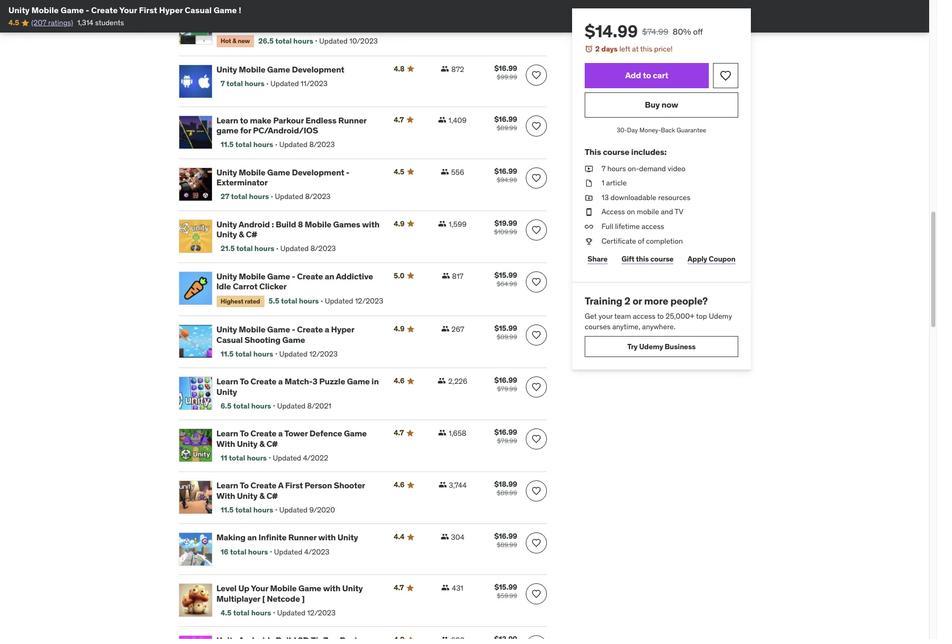 Task type: locate. For each thing, give the bounding box(es) containing it.
total for unity mobile game development - exterminator
[[231, 192, 247, 201]]

1 vertical spatial 7
[[601, 164, 605, 173]]

person
[[305, 481, 332, 491]]

$19.99 $109.99
[[494, 219, 517, 236]]

3 11.5 total hours from the top
[[221, 506, 273, 515]]

1 $89.99 from the top
[[497, 124, 517, 132]]

price!
[[654, 44, 672, 54]]

c#
[[246, 229, 257, 240], [266, 439, 278, 449], [266, 491, 278, 501]]

2 vertical spatial 4.5
[[221, 609, 232, 618]]

xsmall image for certificate of completion
[[585, 236, 593, 247]]

share button
[[585, 249, 610, 270]]

2 $79.99 from the top
[[497, 438, 517, 446]]

2 vertical spatial c#
[[266, 491, 278, 501]]

1 4.6 from the top
[[394, 377, 405, 386]]

7 up 1
[[601, 164, 605, 173]]

1 4.9 from the top
[[394, 219, 405, 229]]

1 vertical spatial course
[[650, 254, 673, 264]]

3 wishlist image from the top
[[531, 225, 541, 235]]

2 vertical spatial 11.5 total hours
[[221, 506, 273, 515]]

mobile
[[637, 207, 659, 217]]

c# inside the learn to create a tower defence game with unity & c#
[[266, 439, 278, 449]]

0 vertical spatial development
[[292, 11, 345, 21]]

4 $16.99 from the top
[[494, 376, 517, 386]]

0 vertical spatial 7
[[221, 79, 225, 88]]

mobile up 27 total hours
[[239, 167, 265, 178]]

at
[[632, 44, 638, 54]]

casual inside unity mobile game - create a hyper casual shooting game
[[216, 335, 243, 345]]

wishlist image for unity mobile game - create a hyper casual shooting game
[[531, 330, 541, 341]]

create left 'a'
[[251, 481, 276, 491]]

hours down make
[[253, 140, 273, 149]]

11.5 for unity mobile game - create a hyper casual shooting game
[[221, 350, 234, 359]]

- up games
[[346, 167, 349, 178]]

1 horizontal spatial to
[[643, 70, 651, 80]]

create down 5.5 total hours
[[297, 325, 323, 335]]

mobile for unity mobile game - create your first hyper casual game !
[[31, 5, 59, 15]]

making an infinite runner with unity link
[[216, 533, 381, 544]]

development for master unity game development in 30 days : 25+ game projects
[[292, 11, 345, 21]]

with up 4/2023 in the bottom of the page
[[318, 533, 336, 543]]

this right gift
[[636, 254, 649, 264]]

mobile inside unity mobile game development - exterminator
[[239, 167, 265, 178]]

0 vertical spatial :
[[237, 21, 240, 31]]

4 learn from the top
[[216, 481, 238, 491]]

xsmall image for 1 article
[[585, 178, 593, 189]]

unity mobile game - create a hyper casual shooting game link
[[216, 325, 381, 345]]

mobile inside unity mobile game - create a hyper casual shooting game
[[239, 325, 265, 335]]

$89.99 for learn to create a first person shooter with unity & c#
[[497, 490, 517, 498]]

updated 12/2023 down ]
[[277, 609, 336, 618]]

mobile down rated
[[239, 325, 265, 335]]

xsmall image for unity mobile game - create a hyper casual shooting game
[[441, 325, 449, 334]]

$16.99 for unity mobile game development - exterminator
[[494, 167, 517, 176]]

$16.99 $79.99 up $18.99
[[494, 428, 517, 446]]

create up 11 total hours
[[251, 429, 276, 439]]

0 vertical spatial with
[[216, 439, 235, 449]]

$89.99 right 3,744
[[497, 490, 517, 498]]

1 horizontal spatial in
[[372, 377, 379, 387]]

$16.99 $79.99 for learn to create a match-3 puzzle game in unity
[[494, 376, 517, 394]]

30-day money-back guarantee
[[616, 126, 706, 134]]

to inside the learn to create a tower defence game with unity & c#
[[240, 429, 249, 439]]

addictive
[[336, 271, 373, 282]]

an left addictive
[[325, 271, 334, 282]]

: left the 25+
[[237, 21, 240, 31]]

1 vertical spatial $16.99 $89.99
[[494, 532, 517, 550]]

[
[[262, 594, 265, 605]]

to inside learn to make parkour endless runner game for pc/android/ios
[[240, 115, 248, 126]]

with for learn to create a first person shooter with unity & c#
[[216, 491, 235, 501]]

$79.99 right 2,226
[[497, 386, 517, 394]]

3
[[312, 377, 317, 387]]

alarm image
[[585, 45, 593, 53]]

course
[[603, 147, 629, 157], [650, 254, 673, 264]]

$16.99 for learn to create a tower defence game with unity & c#
[[494, 428, 517, 438]]

1 vertical spatial a
[[278, 377, 283, 387]]

hours up infinite
[[253, 506, 273, 515]]

1 horizontal spatial casual
[[216, 335, 243, 345]]

tower
[[284, 429, 308, 439]]

create inside unity mobile game - create a hyper casual shooting game
[[297, 325, 323, 335]]

0 vertical spatial $16.99 $79.99
[[494, 376, 517, 394]]

updated for unity mobile game - create a hyper casual shooting game
[[279, 350, 308, 359]]

- inside unity mobile game development - exterminator
[[346, 167, 349, 178]]

0 vertical spatial with
[[362, 219, 379, 230]]

learn left for
[[216, 115, 238, 126]]

in
[[346, 11, 354, 21], [372, 377, 379, 387]]

0 vertical spatial $16.99 $89.99
[[494, 115, 517, 132]]

4 $89.99 from the top
[[497, 542, 517, 550]]

2 11.5 total hours from the top
[[221, 350, 273, 359]]

2 $15.99 from the top
[[494, 324, 517, 334]]

2 4.9 from the top
[[394, 325, 405, 334]]

1 wishlist image from the top
[[531, 70, 541, 80]]

$18.99
[[494, 480, 517, 490]]

learn to create a first person shooter with unity & c#
[[216, 481, 365, 501]]

2 vertical spatial 8/2023
[[310, 244, 336, 254]]

- inside unity mobile game - create a hyper casual shooting game
[[292, 325, 295, 335]]

or
[[632, 295, 642, 308]]

create inside learn to create a first person shooter with unity & c#
[[251, 481, 276, 491]]

highest
[[221, 298, 243, 306]]

0 vertical spatial $79.99
[[497, 386, 517, 394]]

2 4.7 from the top
[[394, 429, 404, 438]]

day
[[627, 126, 638, 134]]

0 vertical spatial access
[[641, 222, 664, 231]]

0 vertical spatial an
[[325, 271, 334, 282]]

your inside level up your mobile game with unity multiplayer [ netcode ]
[[251, 584, 268, 594]]

updated 12/2023 for a
[[279, 350, 338, 359]]

0 vertical spatial 11.5
[[221, 140, 234, 149]]

$74.99
[[642, 26, 668, 37]]

1 horizontal spatial 7
[[601, 164, 605, 173]]

0 horizontal spatial to
[[240, 115, 248, 126]]

cart
[[653, 70, 668, 80]]

runner up updated 4/2023
[[288, 533, 317, 543]]

mobile inside unity mobile game - create an addictive idle carrot clicker
[[239, 271, 265, 282]]

6.5 total hours
[[221, 402, 271, 411]]

1 11.5 total hours from the top
[[221, 140, 273, 149]]

xsmall image
[[441, 65, 449, 73], [438, 116, 446, 124], [441, 168, 449, 176], [442, 272, 450, 280], [441, 325, 449, 334], [438, 377, 446, 386], [438, 429, 447, 438], [440, 636, 449, 640]]

updated down netcode
[[277, 609, 305, 618]]

updated 12/2023
[[325, 297, 383, 306], [279, 350, 338, 359], [277, 609, 336, 618]]

learn inside the learn to create a tower defence game with unity & c#
[[216, 429, 238, 439]]

4.4
[[394, 533, 404, 542]]

$16.99 $89.99 down $99.99 at the right of the page
[[494, 115, 517, 132]]

game up 27 total hours
[[267, 167, 290, 178]]

2 vertical spatial updated 8/2023
[[280, 244, 336, 254]]

to inside learn to create a first person shooter with unity & c#
[[240, 481, 249, 491]]

4.7 for learn to make parkour endless runner game for pc/android/ios
[[394, 115, 404, 125]]

total for unity mobile game - create a hyper casual shooting game
[[235, 350, 252, 359]]

learn inside learn to make parkour endless runner game for pc/android/ios
[[216, 115, 238, 126]]

0 vertical spatial 12/2023
[[355, 297, 383, 306]]

5 wishlist image from the top
[[531, 487, 541, 497]]

c# for a
[[266, 491, 278, 501]]

$89.99 for unity mobile game - create a hyper casual shooting game
[[497, 334, 517, 342]]

c# up 21.5 total hours
[[246, 229, 257, 240]]

1 horizontal spatial runner
[[338, 115, 367, 126]]

xsmall image down this
[[585, 164, 593, 174]]

game inside unity mobile game development - exterminator
[[267, 167, 290, 178]]

11.5 for learn to make parkour endless runner game for pc/android/ios
[[221, 140, 234, 149]]

0 vertical spatial a
[[325, 325, 329, 335]]

total right 16
[[230, 548, 246, 557]]

2 with from the top
[[216, 491, 235, 501]]

2 vertical spatial a
[[278, 429, 283, 439]]

4.9 for unity mobile game - create a hyper casual shooting game
[[394, 325, 405, 334]]

0 vertical spatial $15.99
[[494, 271, 517, 280]]

$89.99
[[497, 124, 517, 132], [497, 334, 517, 342], [497, 490, 517, 498], [497, 542, 517, 550]]

1 11.5 from the top
[[221, 140, 234, 149]]

game up updated 11/2023
[[267, 64, 290, 75]]

1 to from the top
[[240, 377, 249, 387]]

xsmall image left full
[[585, 222, 593, 232]]

0 vertical spatial this
[[640, 44, 652, 54]]

updated down unity android : build 8 mobile games with unity & c#
[[280, 244, 309, 254]]

left
[[619, 44, 630, 54]]

0 horizontal spatial course
[[603, 147, 629, 157]]

mobile right [
[[270, 584, 297, 594]]

1 vertical spatial to
[[240, 115, 248, 126]]

demand
[[639, 164, 666, 173]]

updated down making an infinite runner with unity
[[274, 548, 302, 557]]

a inside the learn to create a tower defence game with unity & c#
[[278, 429, 283, 439]]

11.5 up making
[[221, 506, 234, 515]]

updated 8/2023 down learn to make parkour endless runner game for pc/android/ios link
[[279, 140, 335, 149]]

3 $89.99 from the top
[[497, 490, 517, 498]]

course down 30-
[[603, 147, 629, 157]]

$89.99 right 267
[[497, 334, 517, 342]]

updated down learn to create a first person shooter with unity & c#
[[279, 506, 308, 515]]

resources
[[658, 193, 690, 202]]

wishlist image
[[719, 69, 732, 82], [531, 173, 541, 183], [531, 277, 541, 287], [531, 330, 541, 341], [531, 383, 541, 393], [531, 539, 541, 549], [531, 590, 541, 600]]

0 vertical spatial 4.9
[[394, 219, 405, 229]]

$16.99 right '304'
[[494, 532, 517, 542]]

xsmall image left 13
[[585, 193, 593, 203]]

$16.99 right 1,658 on the bottom left of the page
[[494, 428, 517, 438]]

7
[[221, 79, 225, 88], [601, 164, 605, 173]]

0 vertical spatial 8/2023
[[309, 140, 335, 149]]

updated down unity mobile game - create a hyper casual shooting game link
[[279, 350, 308, 359]]

2 $16.99 $89.99 from the top
[[494, 532, 517, 550]]

$89.99 inside $15.99 $89.99
[[497, 334, 517, 342]]

$16.99
[[494, 64, 517, 73], [494, 115, 517, 124], [494, 167, 517, 176], [494, 376, 517, 386], [494, 428, 517, 438], [494, 532, 517, 542]]

11.5 total hours down shooting
[[221, 350, 273, 359]]

2 vertical spatial to
[[657, 312, 664, 321]]

xsmall image for unity mobile game development
[[441, 65, 449, 73]]

wishlist image for unity android : build 8 mobile games with unity & c#
[[531, 225, 541, 235]]

0 horizontal spatial 4.5
[[8, 18, 19, 28]]

0 vertical spatial runner
[[338, 115, 367, 126]]

& left 'a'
[[259, 491, 265, 501]]

& inside learn to create a first person shooter with unity & c#
[[259, 491, 265, 501]]

- inside unity mobile game - create an addictive idle carrot clicker
[[292, 271, 295, 282]]

1 horizontal spatial :
[[272, 219, 274, 230]]

total down multiplayer
[[233, 609, 250, 618]]

apply coupon button
[[685, 249, 738, 270]]

in inside 'learn to create a match-3 puzzle game in unity'
[[372, 377, 379, 387]]

a left tower
[[278, 429, 283, 439]]

4.6 for learn to create a match-3 puzzle game in unity
[[394, 377, 405, 386]]

with inside level up your mobile game with unity multiplayer [ netcode ]
[[323, 584, 340, 594]]

4.6 for learn to create a first person shooter with unity & c#
[[394, 481, 405, 490]]

learn
[[216, 115, 238, 126], [216, 377, 238, 387], [216, 429, 238, 439], [216, 481, 238, 491]]

xsmall image for access on mobile and tv
[[585, 207, 593, 218]]

mobile for unity mobile game development
[[239, 64, 265, 75]]

c# inside learn to create a first person shooter with unity & c#
[[266, 491, 278, 501]]

development up updated 10/2023
[[292, 11, 345, 21]]

$16.99 down $99.99 at the right of the page
[[494, 115, 517, 124]]

hot & new
[[221, 37, 250, 45]]

0 vertical spatial course
[[603, 147, 629, 157]]

& up 21.5 total hours
[[239, 229, 244, 240]]

- up 1,314
[[86, 5, 89, 15]]

learn to make parkour endless runner game for pc/android/ios link
[[216, 115, 381, 136]]

4 wishlist image from the top
[[531, 435, 541, 445]]

$89.99 up $16.99 $94.99
[[497, 124, 517, 132]]

updated 9/2020
[[279, 506, 335, 515]]

1 with from the top
[[216, 439, 235, 449]]

an inside unity mobile game - create an addictive idle carrot clicker
[[325, 271, 334, 282]]

$16.99 for learn to make parkour endless runner game for pc/android/ios
[[494, 115, 517, 124]]

1 vertical spatial 2
[[624, 295, 630, 308]]

development for unity mobile game development
[[292, 64, 344, 75]]

wishlist image for learn to create a first person shooter with unity & c#
[[531, 487, 541, 497]]

$15.99 $64.99
[[494, 271, 517, 288]]

1 vertical spatial c#
[[266, 439, 278, 449]]

2 vertical spatial updated 12/2023
[[277, 609, 336, 618]]

$15.99 right 431
[[494, 583, 517, 593]]

$15.99 $59.99
[[494, 583, 517, 601]]

2 vertical spatial 12/2023
[[307, 609, 336, 618]]

updated 4/2022
[[273, 454, 328, 463]]

an up '16 total hours'
[[247, 533, 257, 543]]

games
[[333, 219, 360, 230]]

xsmall image
[[585, 164, 593, 174], [585, 178, 593, 189], [585, 193, 593, 203], [585, 207, 593, 218], [438, 220, 447, 228], [585, 222, 593, 232], [585, 236, 593, 247], [438, 481, 447, 490], [441, 533, 449, 542], [441, 584, 450, 593]]

total right 26.5
[[275, 36, 292, 46]]

to for add
[[643, 70, 651, 80]]

updated for learn to make parkour endless runner game for pc/android/ios
[[279, 140, 308, 149]]

runner
[[338, 115, 367, 126], [288, 533, 317, 543]]

total down for
[[235, 140, 252, 149]]

updated 8/2023 down unity mobile game development - exterminator link
[[275, 192, 331, 201]]

12/2023 down level up your mobile game with unity multiplayer [ netcode ] link
[[307, 609, 336, 618]]

hours down exterminator
[[249, 192, 269, 201]]

updated for unity mobile game development - exterminator
[[275, 192, 303, 201]]

1 $16.99 $79.99 from the top
[[494, 376, 517, 394]]

1 vertical spatial development
[[292, 64, 344, 75]]

off
[[693, 26, 703, 37]]

unity inside the learn to create a tower defence game with unity & c#
[[237, 439, 258, 449]]

$16.99 right the 872
[[494, 64, 517, 73]]

includes:
[[631, 147, 666, 157]]

1 vertical spatial 4.5
[[394, 167, 404, 177]]

& inside unity android : build 8 mobile games with unity & c#
[[239, 229, 244, 240]]

hours right 6.5
[[251, 402, 271, 411]]

1 vertical spatial $16.99 $79.99
[[494, 428, 517, 446]]

8/2023 down "unity android : build 8 mobile games with unity & c#" 'link'
[[310, 244, 336, 254]]

21.5
[[221, 244, 235, 254]]

$16.99 $89.99 for unity
[[494, 532, 517, 550]]

learn inside learn to create a first person shooter with unity & c#
[[216, 481, 238, 491]]

1,314 students
[[77, 18, 124, 28]]

1 vertical spatial 4.9
[[394, 325, 405, 334]]

2,226
[[448, 377, 467, 387]]

1
[[601, 178, 604, 188]]

full lifetime access
[[601, 222, 664, 231]]

1 vertical spatial 12/2023
[[309, 350, 338, 359]]

1 vertical spatial to
[[240, 429, 249, 439]]

2 $89.99 from the top
[[497, 334, 517, 342]]

wishlist image
[[531, 70, 541, 80], [531, 121, 541, 131], [531, 225, 541, 235], [531, 435, 541, 445], [531, 487, 541, 497]]

in right puzzle
[[372, 377, 379, 387]]

xsmall image for 13 downloadable resources
[[585, 193, 593, 203]]

$16.99 right 556
[[494, 167, 517, 176]]

with right ]
[[323, 584, 340, 594]]

game right puzzle
[[347, 377, 370, 387]]

7 hours on-demand video
[[601, 164, 685, 173]]

8/2023 for -
[[305, 192, 331, 201]]

& right hot
[[232, 37, 236, 45]]

1 vertical spatial updated 8/2023
[[275, 192, 331, 201]]

0 horizontal spatial your
[[119, 5, 137, 15]]

6 $16.99 from the top
[[494, 532, 517, 542]]

3 4.7 from the top
[[394, 584, 404, 593]]

1 vertical spatial casual
[[216, 335, 243, 345]]

1 horizontal spatial an
[[325, 271, 334, 282]]

3 $15.99 from the top
[[494, 583, 517, 593]]

c# for build
[[246, 229, 257, 240]]

c# inside unity android : build 8 mobile games with unity & c#
[[246, 229, 257, 240]]

1 $15.99 from the top
[[494, 271, 517, 280]]

0 vertical spatial 11.5 total hours
[[221, 140, 273, 149]]

a inside 'learn to create a match-3 puzzle game in unity'
[[278, 377, 283, 387]]

1 horizontal spatial hyper
[[331, 325, 354, 335]]

2 learn from the top
[[216, 377, 238, 387]]

$89.99 inside $18.99 $89.99
[[497, 490, 517, 498]]

1 horizontal spatial 2
[[624, 295, 630, 308]]

to
[[240, 377, 249, 387], [240, 429, 249, 439], [240, 481, 249, 491]]

to inside training 2 or more people? get your team access to 25,000+ top udemy courses anytime, anywhere.
[[657, 312, 664, 321]]

5 $16.99 from the top
[[494, 428, 517, 438]]

create up 5.5 total hours
[[297, 271, 323, 282]]

12/2023
[[355, 297, 383, 306], [309, 350, 338, 359], [307, 609, 336, 618]]

0 vertical spatial 4.5
[[8, 18, 19, 28]]

xsmall image for unity mobile game - create an addictive idle carrot clicker
[[442, 272, 450, 280]]

11.5 up 6.5
[[221, 350, 234, 359]]

2 left the or
[[624, 295, 630, 308]]

: left build
[[272, 219, 274, 230]]

0 vertical spatial first
[[139, 5, 157, 15]]

2 right alarm icon
[[595, 44, 599, 54]]

8/2023 down unity mobile game development - exterminator link
[[305, 192, 331, 201]]

1 learn from the top
[[216, 115, 238, 126]]

updated down unity mobile game development - exterminator
[[275, 192, 303, 201]]

0 vertical spatial updated 8/2023
[[279, 140, 335, 149]]

total down shooting
[[235, 350, 252, 359]]

2 to from the top
[[240, 429, 249, 439]]

to inside button
[[643, 70, 651, 80]]

development inside unity mobile game development - exterminator
[[292, 167, 344, 178]]

1 4.7 from the top
[[394, 115, 404, 125]]

1 vertical spatial access
[[633, 312, 655, 321]]

hours for level up your mobile game with unity multiplayer [ netcode ]
[[251, 609, 271, 618]]

xsmall image left 431
[[441, 584, 450, 593]]

learn to create a match-3 puzzle game in unity
[[216, 377, 379, 397]]

1 horizontal spatial udemy
[[709, 312, 732, 321]]

xsmall image for unity mobile game development - exterminator
[[441, 168, 449, 176]]

0 horizontal spatial in
[[346, 11, 354, 21]]

updated 8/2023 down "unity android : build 8 mobile games with unity & c#" 'link'
[[280, 244, 336, 254]]

your right 'up'
[[251, 584, 268, 594]]

learn down 11
[[216, 481, 238, 491]]

video
[[667, 164, 685, 173]]

of
[[638, 236, 644, 246]]

0 horizontal spatial 7
[[221, 79, 225, 88]]

casual left the master
[[185, 5, 212, 15]]

to for learn to create a tower defence game with unity & c#
[[240, 429, 249, 439]]

4.7 for level up your mobile game with unity multiplayer [ netcode ]
[[394, 584, 404, 593]]

1 horizontal spatial 4.5
[[221, 609, 232, 618]]

$16.99 $79.99 for learn to create a tower defence game with unity & c#
[[494, 428, 517, 446]]

2 4.6 from the top
[[394, 481, 405, 490]]

shooting
[[245, 335, 281, 345]]

1 vertical spatial $79.99
[[497, 438, 517, 446]]

to inside 'learn to create a match-3 puzzle game in unity'
[[240, 377, 249, 387]]

create inside 'learn to create a match-3 puzzle game in unity'
[[251, 377, 276, 387]]

for
[[240, 125, 251, 136]]

1 horizontal spatial your
[[251, 584, 268, 594]]

1 article
[[601, 178, 627, 188]]

3 $16.99 from the top
[[494, 167, 517, 176]]

3 to from the top
[[240, 481, 249, 491]]

to up anywhere.
[[657, 312, 664, 321]]

$15.99 for unity mobile game - create an addictive idle carrot clicker
[[494, 271, 517, 280]]

this
[[585, 147, 601, 157]]

your up the students at the left of page
[[119, 5, 137, 15]]

$16.99 $99.99
[[494, 64, 517, 81]]

9/2020
[[309, 506, 335, 515]]

1 vertical spatial with
[[216, 491, 235, 501]]

2 wishlist image from the top
[[531, 121, 541, 131]]

with up 11
[[216, 439, 235, 449]]

0 vertical spatial 4.7
[[394, 115, 404, 125]]

12/2023 for hyper
[[309, 350, 338, 359]]

304
[[451, 533, 464, 543]]

$89.99 for learn to make parkour endless runner game for pc/android/ios
[[497, 124, 517, 132]]

2 vertical spatial development
[[292, 167, 344, 178]]

learn inside 'learn to create a match-3 puzzle game in unity'
[[216, 377, 238, 387]]

unity inside unity mobile game development - exterminator
[[216, 167, 237, 178]]

hyper inside unity mobile game - create a hyper casual shooting game
[[331, 325, 354, 335]]

0 horizontal spatial an
[[247, 533, 257, 543]]

unity mobile game - create your first hyper casual game !
[[8, 5, 241, 15]]

course down completion
[[650, 254, 673, 264]]

1 $79.99 from the top
[[497, 386, 517, 394]]

idle
[[216, 281, 231, 292]]

to up 6.5 total hours
[[240, 377, 249, 387]]

an
[[325, 271, 334, 282], [247, 533, 257, 543]]

2 11.5 from the top
[[221, 350, 234, 359]]

xsmall image left access
[[585, 207, 593, 218]]

unity inside 'master unity game development in 30 days : 25+ game projects'
[[245, 11, 266, 21]]

wishlist image for learn to make parkour endless runner game for pc/android/ios
[[531, 121, 541, 131]]

1 vertical spatial 4.6
[[394, 481, 405, 490]]

hours for unity mobile game development - exterminator
[[249, 192, 269, 201]]

3 11.5 from the top
[[221, 506, 234, 515]]

gift this course
[[621, 254, 673, 264]]

1 vertical spatial hyper
[[331, 325, 354, 335]]

development for unity mobile game development - exterminator
[[292, 167, 344, 178]]

to down 11 total hours
[[240, 481, 249, 491]]

25+
[[241, 21, 256, 31]]

1 vertical spatial first
[[285, 481, 303, 491]]

0 vertical spatial to
[[643, 70, 651, 80]]

0 vertical spatial udemy
[[709, 312, 732, 321]]

with
[[216, 439, 235, 449], [216, 491, 235, 501]]

development
[[292, 11, 345, 21], [292, 64, 344, 75], [292, 167, 344, 178]]

$79.99 up $18.99
[[497, 438, 517, 446]]

0 horizontal spatial hyper
[[159, 5, 183, 15]]

$15.99 down $64.99
[[494, 324, 517, 334]]

2 vertical spatial with
[[323, 584, 340, 594]]

$15.99 for unity mobile game - create a hyper casual shooting game
[[494, 324, 517, 334]]

0 horizontal spatial casual
[[185, 5, 212, 15]]

hours right 11
[[247, 454, 267, 463]]

2 vertical spatial 4.7
[[394, 584, 404, 593]]

game
[[61, 5, 84, 15], [214, 5, 237, 15], [268, 11, 290, 21], [258, 21, 281, 31], [267, 64, 290, 75], [267, 167, 290, 178], [267, 271, 290, 282], [267, 325, 290, 335], [282, 335, 305, 345], [347, 377, 370, 387], [344, 429, 367, 439], [298, 584, 321, 594]]

1 $16.99 $89.99 from the top
[[494, 115, 517, 132]]

2 $16.99 from the top
[[494, 115, 517, 124]]

2 vertical spatial to
[[240, 481, 249, 491]]

1 vertical spatial :
[[272, 219, 274, 230]]

1 vertical spatial udemy
[[639, 342, 663, 352]]

8/2023 down endless
[[309, 140, 335, 149]]

0 vertical spatial c#
[[246, 229, 257, 240]]

with inside learn to create a first person shooter with unity & c#
[[216, 491, 235, 501]]

total right 27
[[231, 192, 247, 201]]

$89.99 up $15.99 $59.99
[[497, 542, 517, 550]]

3 learn from the top
[[216, 429, 238, 439]]

game
[[216, 125, 238, 136]]

with inside the learn to create a tower defence game with unity & c#
[[216, 439, 235, 449]]

updated for learn to create a tower defence game with unity & c#
[[273, 454, 301, 463]]

2 horizontal spatial to
[[657, 312, 664, 321]]

with right games
[[362, 219, 379, 230]]

13 downloadable resources
[[601, 193, 690, 202]]

1 vertical spatial 11.5
[[221, 350, 234, 359]]

xsmall image for 3,744
[[438, 481, 447, 490]]

mobile up rated
[[239, 271, 265, 282]]

1 $16.99 from the top
[[494, 64, 517, 73]]

0 vertical spatial casual
[[185, 5, 212, 15]]

-
[[86, 5, 89, 15], [346, 167, 349, 178], [292, 271, 295, 282], [292, 325, 295, 335]]

your
[[598, 312, 612, 321]]

xsmall image for learn to create a match-3 puzzle game in unity
[[438, 377, 446, 386]]

access down mobile
[[641, 222, 664, 231]]

unity mobile game development link
[[216, 64, 381, 75]]

2 $16.99 $79.99 from the top
[[494, 428, 517, 446]]

total for unity mobile game development
[[227, 79, 243, 88]]

try
[[627, 342, 637, 352]]

0 vertical spatial 4.6
[[394, 377, 405, 386]]

0 horizontal spatial first
[[139, 5, 157, 15]]

game up 26.5
[[258, 21, 281, 31]]

1 vertical spatial 4.7
[[394, 429, 404, 438]]

updated down the learn to create a tower defence game with unity & c#
[[273, 454, 301, 463]]

1 vertical spatial 11.5 total hours
[[221, 350, 273, 359]]

game inside level up your mobile game with unity multiplayer [ netcode ]
[[298, 584, 321, 594]]

1 vertical spatial 8/2023
[[305, 192, 331, 201]]

& inside the learn to create a tower defence game with unity & c#
[[259, 439, 265, 449]]

udemy
[[709, 312, 732, 321], [639, 342, 663, 352]]

1 horizontal spatial first
[[285, 481, 303, 491]]

development inside 'master unity game development in 30 days : 25+ game projects'
[[292, 11, 345, 21]]

total
[[275, 36, 292, 46], [227, 79, 243, 88], [235, 140, 252, 149], [231, 192, 247, 201], [236, 244, 253, 254], [281, 297, 297, 306], [235, 350, 252, 359], [233, 402, 250, 411], [229, 454, 245, 463], [235, 506, 252, 515], [230, 548, 246, 557], [233, 609, 250, 618]]

hours for learn to create a match-3 puzzle game in unity
[[251, 402, 271, 411]]

0 vertical spatial to
[[240, 377, 249, 387]]

11
[[221, 454, 227, 463]]



Task type: describe. For each thing, give the bounding box(es) containing it.
game inside the learn to create a tower defence game with unity & c#
[[344, 429, 367, 439]]

8/2023 for 8
[[310, 244, 336, 254]]

level
[[216, 584, 237, 594]]

a for tower
[[278, 429, 283, 439]]

game up '26.5 total hours'
[[268, 11, 290, 21]]

$16.99 $89.99 for runner
[[494, 115, 517, 132]]

mobile for unity mobile game development - exterminator
[[239, 167, 265, 178]]

- for a
[[292, 325, 295, 335]]

access inside training 2 or more people? get your team access to 25,000+ top udemy courses anytime, anywhere.
[[633, 312, 655, 321]]

updated left 10/2023
[[319, 36, 348, 46]]

12/2023 for unity
[[307, 609, 336, 618]]

0 vertical spatial your
[[119, 5, 137, 15]]

add
[[625, 70, 641, 80]]

& for learn to create a tower defence game with unity & c#
[[259, 439, 265, 449]]

mobile inside unity android : build 8 mobile games with unity & c#
[[305, 219, 331, 230]]

xsmall image for learn to make parkour endless runner game for pc/android/ios
[[438, 116, 446, 124]]

master
[[216, 11, 243, 21]]

1 horizontal spatial course
[[650, 254, 673, 264]]

wishlist image for level up your mobile game with unity multiplayer [ netcode ]
[[531, 590, 541, 600]]

learn for learn to create a first person shooter with unity & c#
[[216, 481, 238, 491]]

hours down unity mobile game - create an addictive idle carrot clicker link
[[299, 297, 319, 306]]

7 for 7 hours on-demand video
[[601, 164, 605, 173]]

11 total hours
[[221, 454, 267, 463]]

hours down projects
[[293, 36, 313, 46]]

game down 5.5
[[267, 325, 290, 335]]

30-
[[616, 126, 627, 134]]

updated for learn to create a first person shooter with unity & c#
[[279, 506, 308, 515]]

1 vertical spatial an
[[247, 533, 257, 543]]

gift
[[621, 254, 634, 264]]

highest rated
[[221, 298, 260, 306]]

2 inside training 2 or more people? get your team access to 25,000+ top udemy courses anytime, anywhere.
[[624, 295, 630, 308]]

level up your mobile game with unity multiplayer [ netcode ] link
[[216, 584, 381, 605]]

hours for learn to create a first person shooter with unity & c#
[[253, 506, 273, 515]]

to for learn to create a match-3 puzzle game in unity
[[240, 377, 249, 387]]

money-
[[639, 126, 661, 134]]

$15.99 for level up your mobile game with unity multiplayer [ netcode ]
[[494, 583, 517, 593]]

mobile inside level up your mobile game with unity multiplayer [ netcode ]
[[270, 584, 297, 594]]

27
[[221, 192, 229, 201]]

access on mobile and tv
[[601, 207, 683, 217]]

8/2023 for endless
[[309, 140, 335, 149]]

lifetime
[[615, 222, 640, 231]]

0 horizontal spatial udemy
[[639, 342, 663, 352]]

7 total hours
[[221, 79, 265, 88]]

unity inside level up your mobile game with unity multiplayer [ netcode ]
[[342, 584, 363, 594]]

game right shooting
[[282, 335, 305, 345]]

1,658
[[449, 429, 466, 439]]

$16.99 $94.99
[[494, 167, 517, 184]]

total for unity android : build 8 mobile games with unity & c#
[[236, 244, 253, 254]]

3,744
[[449, 481, 467, 491]]

0 vertical spatial 2
[[595, 44, 599, 54]]

hours for unity mobile game development
[[245, 79, 265, 88]]

: inside unity android : build 8 mobile games with unity & c#
[[272, 219, 274, 230]]

people?
[[670, 295, 708, 308]]

total for learn to create a first person shooter with unity & c#
[[235, 506, 252, 515]]

runner inside learn to make parkour endless runner game for pc/android/ios
[[338, 115, 367, 126]]

$16.99 for unity mobile game development
[[494, 64, 517, 73]]

4.5 total hours
[[221, 609, 271, 618]]

hours up article
[[607, 164, 626, 173]]

days
[[601, 44, 617, 54]]

add to cart button
[[585, 63, 709, 88]]

$79.99 for learn to create a tower defence game with unity & c#
[[497, 438, 517, 446]]

new
[[238, 37, 250, 45]]

on
[[627, 207, 635, 217]]

unity inside unity mobile game - create an addictive idle carrot clicker
[[216, 271, 237, 282]]

hours for making an infinite runner with unity
[[248, 548, 268, 557]]

$59.99
[[497, 593, 517, 601]]

updated for level up your mobile game with unity multiplayer [ netcode ]
[[277, 609, 305, 618]]

with inside unity android : build 8 mobile games with unity & c#
[[362, 219, 379, 230]]

wishlist image for unity mobile game - create an addictive idle carrot clicker
[[531, 277, 541, 287]]

learn to make parkour endless runner game for pc/android/ios
[[216, 115, 367, 136]]

exterminator
[[216, 177, 268, 188]]

a
[[278, 481, 283, 491]]

hot
[[221, 37, 231, 45]]

$89.99 for making an infinite runner with unity
[[497, 542, 517, 550]]

wishlist image for learn to create a tower defence game with unity & c#
[[531, 435, 541, 445]]

updated 8/2023 for development
[[275, 192, 331, 201]]

create inside the learn to create a tower defence game with unity & c#
[[251, 429, 276, 439]]

buy
[[645, 99, 660, 110]]

updated down addictive
[[325, 297, 353, 306]]

tv
[[674, 207, 683, 217]]

872
[[451, 65, 464, 74]]

1 vertical spatial runner
[[288, 533, 317, 543]]

create inside unity mobile game - create an addictive idle carrot clicker
[[297, 271, 323, 282]]

game inside unity mobile game - create an addictive idle carrot clicker
[[267, 271, 290, 282]]

0 vertical spatial updated 12/2023
[[325, 297, 383, 306]]

updated for making an infinite runner with unity
[[274, 548, 302, 557]]

certificate of completion
[[601, 236, 683, 246]]

total for learn to create a tower defence game with unity & c#
[[229, 454, 245, 463]]

a for match-
[[278, 377, 283, 387]]

learn for learn to make parkour endless runner game for pc/android/ios
[[216, 115, 238, 126]]

updated 12/2023 for with
[[277, 609, 336, 618]]

learn for learn to create a tower defence game with unity & c#
[[216, 429, 238, 439]]

$94.99
[[497, 176, 517, 184]]

pc/android/ios
[[253, 125, 318, 136]]

hours for learn to create a tower defence game with unity & c#
[[247, 454, 267, 463]]

training
[[585, 295, 622, 308]]

downloadable
[[610, 193, 656, 202]]

infinite
[[259, 533, 287, 543]]

267
[[451, 325, 464, 335]]

mobile for unity mobile game - create a hyper casual shooting game
[[239, 325, 265, 335]]

10/2023
[[349, 36, 378, 46]]

: inside 'master unity game development in 30 days : 25+ game projects'
[[237, 21, 240, 31]]

xsmall image for 431
[[441, 584, 450, 593]]

in inside 'master unity game development in 30 days : 25+ game projects'
[[346, 11, 354, 21]]

netcode
[[267, 594, 300, 605]]

wishlist image for unity mobile game development
[[531, 70, 541, 80]]

8
[[298, 219, 303, 230]]

4/2022
[[303, 454, 328, 463]]

to for learn to create a first person shooter with unity & c#
[[240, 481, 249, 491]]

wishlist image for learn to create a match-3 puzzle game in unity
[[531, 383, 541, 393]]

5.5
[[269, 297, 279, 306]]

unity mobile game - create an addictive idle carrot clicker
[[216, 271, 373, 292]]

4.8
[[394, 64, 405, 74]]

$16.99 for learn to create a match-3 puzzle game in unity
[[494, 376, 517, 386]]

11.5 total hours for unity
[[221, 506, 273, 515]]

5.5 total hours
[[269, 297, 319, 306]]

updated for unity android : build 8 mobile games with unity & c#
[[280, 244, 309, 254]]

add to cart
[[625, 70, 668, 80]]

8/2021
[[307, 402, 331, 411]]

a inside unity mobile game - create a hyper casual shooting game
[[325, 325, 329, 335]]

updated for learn to create a match-3 puzzle game in unity
[[277, 402, 305, 411]]

556
[[451, 168, 464, 177]]

unity mobile game development
[[216, 64, 344, 75]]

!
[[239, 5, 241, 15]]

$16.99 for making an infinite runner with unity
[[494, 532, 517, 542]]

and
[[661, 207, 673, 217]]

total right 5.5
[[281, 297, 297, 306]]

26.5
[[258, 36, 274, 46]]

game inside 'learn to create a match-3 puzzle game in unity'
[[347, 377, 370, 387]]

4/2023
[[304, 548, 329, 557]]

- for an
[[292, 271, 295, 282]]

1 vertical spatial this
[[636, 254, 649, 264]]

udemy inside training 2 or more people? get your team access to 25,000+ top udemy courses anytime, anywhere.
[[709, 312, 732, 321]]

total for making an infinite runner with unity
[[230, 548, 246, 557]]

unity android : build 8 mobile games with unity & c# link
[[216, 219, 381, 240]]

on-
[[627, 164, 639, 173]]

xsmall image for learn to create a tower defence game with unity & c#
[[438, 429, 447, 438]]

training 2 or more people? get your team access to 25,000+ top udemy courses anytime, anywhere.
[[585, 295, 732, 332]]

unity inside learn to create a first person shooter with unity & c#
[[237, 491, 258, 501]]

with for learn to create a tower defence game with unity & c#
[[216, 439, 235, 449]]

updated for unity mobile game development
[[270, 79, 299, 88]]

unity inside 'learn to create a match-3 puzzle game in unity'
[[216, 387, 237, 397]]

mobile for unity mobile game - create an addictive idle carrot clicker
[[239, 271, 265, 282]]

top
[[696, 312, 707, 321]]

total for learn to make parkour endless runner game for pc/android/ios
[[235, 140, 252, 149]]

game up ratings)
[[61, 5, 84, 15]]

access
[[601, 207, 625, 217]]

11.5 total hours for shooting
[[221, 350, 273, 359]]

business
[[664, 342, 695, 352]]

hours for learn to make parkour endless runner game for pc/android/ios
[[253, 140, 273, 149]]

total for level up your mobile game with unity multiplayer [ netcode ]
[[233, 609, 250, 618]]

(207
[[31, 18, 46, 28]]

create up 1,314 students
[[91, 5, 118, 15]]

6.5
[[221, 402, 232, 411]]

android
[[239, 219, 270, 230]]

$79.99 for learn to create a match-3 puzzle game in unity
[[497, 386, 517, 394]]

hours for unity mobile game - create a hyper casual shooting game
[[253, 350, 273, 359]]

1,599
[[449, 220, 467, 229]]

updated 10/2023
[[319, 36, 378, 46]]

11.5 total hours for pc/android/ios
[[221, 140, 273, 149]]

team
[[614, 312, 631, 321]]

endless
[[306, 115, 337, 126]]

buy now button
[[585, 92, 738, 118]]

27 total hours
[[221, 192, 269, 201]]

completion
[[646, 236, 683, 246]]

- for your
[[86, 5, 89, 15]]

updated 8/2023 for build
[[280, 244, 336, 254]]

11.5 for learn to create a first person shooter with unity & c#
[[221, 506, 234, 515]]

$99.99
[[497, 73, 517, 81]]

80%
[[672, 26, 691, 37]]

full
[[601, 222, 613, 231]]

making
[[216, 533, 245, 543]]

making an infinite runner with unity
[[216, 533, 358, 543]]

xsmall image for 304
[[441, 533, 449, 542]]

$15.99 $89.99
[[494, 324, 517, 342]]

first inside learn to create a first person shooter with unity & c#
[[285, 481, 303, 491]]

updated 8/2023 for parkour
[[279, 140, 335, 149]]

1,314
[[77, 18, 93, 28]]

learn for learn to create a match-3 puzzle game in unity
[[216, 377, 238, 387]]

1,409
[[448, 116, 467, 125]]

4.9 for unity android : build 8 mobile games with unity & c#
[[394, 219, 405, 229]]

c# for a
[[266, 439, 278, 449]]

wishlist image for making an infinite runner with unity
[[531, 539, 541, 549]]

defence
[[310, 429, 342, 439]]

1 vertical spatial with
[[318, 533, 336, 543]]

game left !
[[214, 5, 237, 15]]

0 vertical spatial hyper
[[159, 5, 183, 15]]

learn to create a tower defence game with unity & c#
[[216, 429, 367, 449]]

unity inside unity mobile game - create a hyper casual shooting game
[[216, 325, 237, 335]]



Task type: vqa. For each thing, say whether or not it's contained in the screenshot.
Life to the right
no



